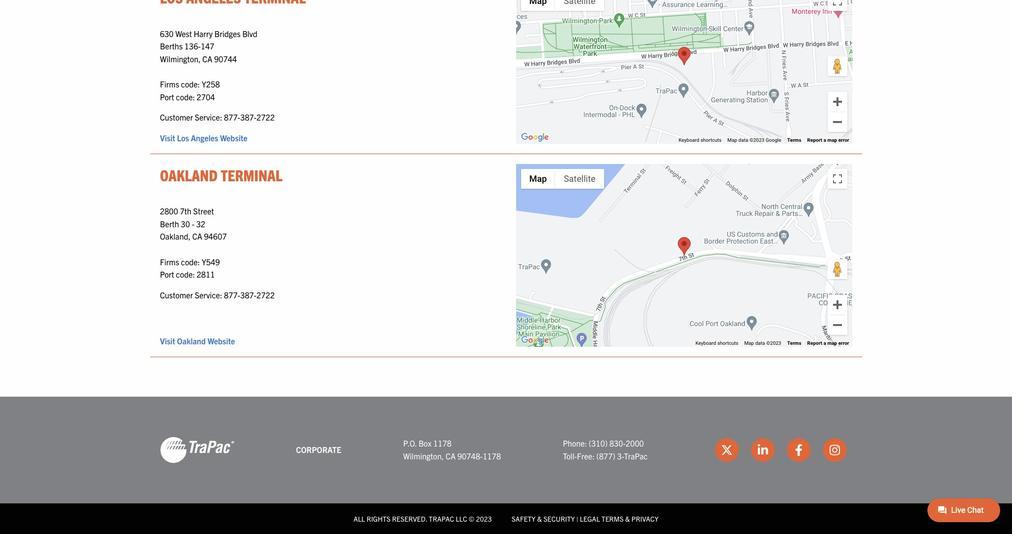 Task type: vqa. For each thing, say whether or not it's contained in the screenshot.
"Keyboard" corresponding to Visit Los Angeles Website
yes



Task type: describe. For each thing, give the bounding box(es) containing it.
firms for firms code:  y258 port code:  2704
[[160, 79, 179, 89]]

code: left "2811"
[[176, 270, 195, 280]]

firms code:  y258 port code:  2704
[[160, 79, 220, 102]]

error for visit oakland website
[[839, 341, 850, 346]]

keyboard for visit los angeles website
[[679, 138, 700, 143]]

legal terms & privacy link
[[580, 515, 659, 524]]

menu bar for 2800 7th street berth 30 - 32 oakland, ca 94607
[[521, 169, 604, 189]]

32
[[196, 219, 206, 229]]

map button
[[521, 169, 556, 189]]

map for map
[[530, 174, 547, 184]]

code: left 2704
[[176, 92, 195, 102]]

blvd
[[243, 29, 258, 38]]

toll-
[[563, 452, 578, 461]]

satellite button
[[556, 169, 604, 189]]

2722 for visit oakland website
[[257, 290, 275, 300]]

llc
[[456, 515, 468, 524]]

firms code:  y549 port code:  2811
[[160, 257, 220, 280]]

oakland terminal
[[160, 165, 283, 184]]

oakland,
[[160, 232, 191, 242]]

legal
[[580, 515, 600, 524]]

136-
[[185, 41, 201, 51]]

0 vertical spatial oakland
[[160, 165, 218, 184]]

2023
[[476, 515, 492, 524]]

387- for visit oakland website
[[240, 290, 257, 300]]

©
[[469, 515, 475, 524]]

0 horizontal spatial 1178
[[434, 439, 452, 449]]

error for visit los angeles website
[[839, 138, 850, 143]]

90744
[[214, 54, 237, 64]]

box
[[419, 439, 432, 449]]

map for visit los angeles website
[[828, 138, 838, 143]]

map for map data ©2023 google
[[728, 138, 738, 143]]

angeles
[[191, 133, 218, 143]]

a for visit los angeles website
[[824, 138, 827, 143]]

-
[[192, 219, 195, 229]]

menu bar for 630 west harry bridges blvd berths 136-147 wilmington, ca 90744
[[521, 0, 604, 11]]

phone:
[[563, 439, 587, 449]]

map for visit oakland website
[[828, 341, 838, 346]]

bridges
[[215, 29, 241, 38]]

y549
[[202, 257, 220, 267]]

1 & from the left
[[538, 515, 542, 524]]

3-
[[618, 452, 624, 461]]

satellite
[[564, 174, 596, 184]]

map for map data ©2023
[[745, 341, 755, 346]]

shortcuts for visit los angeles website
[[701, 138, 722, 143]]

footer containing p.o. box 1178
[[0, 397, 1013, 535]]

map region for 2800 7th street berth 30 - 32 oakland, ca 94607
[[481, 101, 861, 354]]

port for firms code:  y258 port code:  2704
[[160, 92, 174, 102]]

terminal
[[221, 165, 283, 184]]

wilmington, inside 630 west harry bridges blvd berths 136-147 wilmington, ca 90744
[[160, 54, 201, 64]]

(877)
[[597, 452, 616, 461]]

a for visit oakland website
[[824, 341, 827, 346]]

all rights reserved. trapac llc © 2023
[[354, 515, 492, 524]]

keyboard shortcuts button for visit oakland website
[[696, 340, 739, 347]]

1 horizontal spatial 1178
[[483, 452, 501, 461]]

harry
[[194, 29, 213, 38]]

p.o. box 1178 wilmington, ca 90748-1178
[[404, 439, 501, 461]]

safety
[[512, 515, 536, 524]]

customer service: 877-387-2722 for 2811
[[160, 290, 275, 300]]

visit for visit los angeles website
[[160, 133, 175, 143]]

report a map error link for visit los angeles website
[[808, 138, 850, 143]]



Task type: locate. For each thing, give the bounding box(es) containing it.
customer service: 877-387-2722 down 2704
[[160, 112, 275, 122]]

customer for port code:  2811
[[160, 290, 193, 300]]

code: up "2811"
[[181, 257, 200, 267]]

877- for firms code:  y258 port code:  2704
[[224, 112, 240, 122]]

firms for firms code:  y549 port code:  2811
[[160, 257, 179, 267]]

1 vertical spatial report a map error
[[808, 341, 850, 346]]

877- for firms code:  y549 port code:  2811
[[224, 290, 240, 300]]

code:
[[181, 79, 200, 89], [176, 92, 195, 102], [181, 257, 200, 267], [176, 270, 195, 280]]

2 menu bar from the top
[[521, 169, 604, 189]]

data for visit oakland website
[[756, 341, 766, 346]]

0 vertical spatial 387-
[[240, 112, 257, 122]]

147
[[201, 41, 215, 51]]

2 387- from the top
[[240, 290, 257, 300]]

1 report a map error link from the top
[[808, 138, 850, 143]]

2 terms link from the top
[[788, 341, 802, 346]]

terms right map data ©2023
[[788, 341, 802, 346]]

terms for visit los angeles website
[[788, 138, 802, 143]]

2 report a map error link from the top
[[808, 341, 850, 346]]

terms link
[[788, 138, 802, 143], [788, 341, 802, 346]]

1 vertical spatial terms link
[[788, 341, 802, 346]]

footer
[[0, 397, 1013, 535]]

rights
[[367, 515, 391, 524]]

data
[[739, 138, 749, 143], [756, 341, 766, 346]]

0 vertical spatial ca
[[203, 54, 213, 64]]

2 vertical spatial ca
[[446, 452, 456, 461]]

google
[[766, 138, 782, 143]]

1 vertical spatial website
[[208, 336, 235, 346]]

2 error from the top
[[839, 341, 850, 346]]

1 vertical spatial oakland
[[177, 336, 206, 346]]

1 vertical spatial keyboard
[[696, 341, 717, 346]]

wilmington, down box
[[404, 452, 444, 461]]

2 customer service: 877-387-2722 from the top
[[160, 290, 275, 300]]

report
[[808, 138, 823, 143], [808, 341, 823, 346]]

keyboard
[[679, 138, 700, 143], [696, 341, 717, 346]]

2 map from the top
[[828, 341, 838, 346]]

387- for visit los angeles website
[[240, 112, 257, 122]]

1 877- from the top
[[224, 112, 240, 122]]

shortcuts
[[701, 138, 722, 143], [718, 341, 739, 346]]

0 vertical spatial menu bar
[[521, 0, 604, 11]]

2722 for visit los angeles website
[[257, 112, 275, 122]]

1 vertical spatial menu bar
[[521, 169, 604, 189]]

privacy
[[632, 515, 659, 524]]

keyboard shortcuts
[[679, 138, 722, 143], [696, 341, 739, 346]]

1 horizontal spatial wilmington,
[[404, 452, 444, 461]]

1 vertical spatial keyboard shortcuts button
[[696, 340, 739, 347]]

1 vertical spatial ca
[[192, 232, 202, 242]]

firms inside firms code:  y258 port code:  2704
[[160, 79, 179, 89]]

1 vertical spatial 1178
[[483, 452, 501, 461]]

1 vertical spatial service:
[[195, 290, 222, 300]]

1 service: from the top
[[195, 112, 222, 122]]

data for visit los angeles website
[[739, 138, 749, 143]]

90748-
[[458, 452, 483, 461]]

firms
[[160, 79, 179, 89], [160, 257, 179, 267]]

0 horizontal spatial map
[[530, 174, 547, 184]]

0 vertical spatial keyboard
[[679, 138, 700, 143]]

1 horizontal spatial map
[[728, 138, 738, 143]]

ca inside 630 west harry bridges blvd berths 136-147 wilmington, ca 90744
[[203, 54, 213, 64]]

1 vertical spatial firms
[[160, 257, 179, 267]]

1 vertical spatial terms
[[788, 341, 802, 346]]

0 vertical spatial keyboard shortcuts
[[679, 138, 722, 143]]

0 vertical spatial firms
[[160, 79, 179, 89]]

berths
[[160, 41, 183, 51]]

1 vertical spatial map
[[828, 341, 838, 346]]

report a map error link
[[808, 138, 850, 143], [808, 341, 850, 346]]

street
[[193, 206, 214, 216]]

(310)
[[589, 439, 608, 449]]

1 vertical spatial customer
[[160, 290, 193, 300]]

ca left the '90748-' at the bottom left of page
[[446, 452, 456, 461]]

all
[[354, 515, 365, 524]]

0 vertical spatial 877-
[[224, 112, 240, 122]]

630
[[160, 29, 174, 38]]

customer for port code:  2704
[[160, 112, 193, 122]]

terms inside footer
[[602, 515, 624, 524]]

port left 2704
[[160, 92, 174, 102]]

0 vertical spatial keyboard shortcuts button
[[679, 137, 722, 144]]

report a map error for visit oakland website
[[808, 341, 850, 346]]

map
[[828, 138, 838, 143], [828, 341, 838, 346]]

2 vertical spatial map
[[745, 341, 755, 346]]

2 877- from the top
[[224, 290, 240, 300]]

port left "2811"
[[160, 270, 174, 280]]

630 west harry bridges blvd berths 136-147 wilmington, ca 90744
[[160, 29, 258, 64]]

& right safety
[[538, 515, 542, 524]]

0 vertical spatial google image
[[519, 131, 551, 144]]

0 horizontal spatial wilmington,
[[160, 54, 201, 64]]

p.o.
[[404, 439, 417, 449]]

1 vertical spatial report
[[808, 341, 823, 346]]

customer service: 877-387-2722 down "2811"
[[160, 290, 275, 300]]

firms down berths
[[160, 79, 179, 89]]

menu bar containing map
[[521, 169, 604, 189]]

trapac
[[429, 515, 454, 524]]

corporate image
[[160, 437, 234, 464]]

1 customer service: 877-387-2722 from the top
[[160, 112, 275, 122]]

port inside firms code:  y258 port code:  2704
[[160, 92, 174, 102]]

1 vertical spatial error
[[839, 341, 850, 346]]

1 horizontal spatial &
[[626, 515, 630, 524]]

1 error from the top
[[839, 138, 850, 143]]

1 report a map error from the top
[[808, 138, 850, 143]]

keyboard shortcuts for visit los angeles website
[[679, 138, 722, 143]]

y258
[[202, 79, 220, 89]]

2704
[[197, 92, 215, 102]]

customer service: 877-387-2722 for 2704
[[160, 112, 275, 122]]

1 vertical spatial wilmington,
[[404, 452, 444, 461]]

terms for visit oakland website
[[788, 341, 802, 346]]

0 vertical spatial 2722
[[257, 112, 275, 122]]

terms right google
[[788, 138, 802, 143]]

firms down oakland,
[[160, 257, 179, 267]]

2 horizontal spatial map
[[745, 341, 755, 346]]

corporate
[[296, 445, 342, 455]]

2 visit from the top
[[160, 336, 175, 346]]

1 terms link from the top
[[788, 138, 802, 143]]

visit oakland website link
[[160, 336, 235, 346]]

keyboard for visit oakland website
[[696, 341, 717, 346]]

website
[[220, 133, 248, 143], [208, 336, 235, 346]]

1 map from the top
[[828, 138, 838, 143]]

0 vertical spatial customer
[[160, 112, 193, 122]]

0 vertical spatial terms
[[788, 138, 802, 143]]

shortcuts left map data ©2023
[[718, 341, 739, 346]]

firms inside firms code:  y549 port code:  2811
[[160, 257, 179, 267]]

1 vertical spatial visit
[[160, 336, 175, 346]]

1 vertical spatial port
[[160, 270, 174, 280]]

service:
[[195, 112, 222, 122], [195, 290, 222, 300]]

customer service: 877-387-2722
[[160, 112, 275, 122], [160, 290, 275, 300]]

service: down 2704
[[195, 112, 222, 122]]

map data ©2023
[[745, 341, 782, 346]]

0 vertical spatial data
[[739, 138, 749, 143]]

customer up los
[[160, 112, 193, 122]]

2722
[[257, 112, 275, 122], [257, 290, 275, 300]]

1 a from the top
[[824, 138, 827, 143]]

2 & from the left
[[626, 515, 630, 524]]

30
[[181, 219, 190, 229]]

1 customer from the top
[[160, 112, 193, 122]]

0 horizontal spatial data
[[739, 138, 749, 143]]

visit los angeles website link
[[160, 133, 248, 143]]

map region
[[451, 0, 958, 204], [481, 101, 861, 354]]

google image for visit los angeles website
[[519, 131, 551, 144]]

0 vertical spatial shortcuts
[[701, 138, 722, 143]]

map
[[728, 138, 738, 143], [530, 174, 547, 184], [745, 341, 755, 346]]

1 google image from the top
[[519, 131, 551, 144]]

ca down 32
[[192, 232, 202, 242]]

1 visit from the top
[[160, 133, 175, 143]]

1 vertical spatial shortcuts
[[718, 341, 739, 346]]

94607
[[204, 232, 227, 242]]

2 2722 from the top
[[257, 290, 275, 300]]

1 port from the top
[[160, 92, 174, 102]]

2 report from the top
[[808, 341, 823, 346]]

877-
[[224, 112, 240, 122], [224, 290, 240, 300]]

port inside firms code:  y549 port code:  2811
[[160, 270, 174, 280]]

0 vertical spatial report a map error link
[[808, 138, 850, 143]]

terms link right google
[[788, 138, 802, 143]]

visit los angeles website
[[160, 133, 248, 143]]

wilmington,
[[160, 54, 201, 64], [404, 452, 444, 461]]

safety & security link
[[512, 515, 575, 524]]

1 vertical spatial a
[[824, 341, 827, 346]]

terms link for visit oakland website
[[788, 341, 802, 346]]

1 2722 from the top
[[257, 112, 275, 122]]

0 vertical spatial service:
[[195, 112, 222, 122]]

©2023 for visit oakland website
[[767, 341, 782, 346]]

report for visit los angeles website
[[808, 138, 823, 143]]

0 vertical spatial wilmington,
[[160, 54, 201, 64]]

google image for visit oakland website
[[519, 334, 551, 347]]

387-
[[240, 112, 257, 122], [240, 290, 257, 300]]

7th
[[180, 206, 192, 216]]

google image
[[519, 131, 551, 144], [519, 334, 551, 347]]

2 service: from the top
[[195, 290, 222, 300]]

1 vertical spatial 2722
[[257, 290, 275, 300]]

trapac
[[624, 452, 648, 461]]

&
[[538, 515, 542, 524], [626, 515, 630, 524]]

port
[[160, 92, 174, 102], [160, 270, 174, 280]]

0 horizontal spatial ©2023
[[750, 138, 765, 143]]

1 firms from the top
[[160, 79, 179, 89]]

port for firms code:  y549 port code:  2811
[[160, 270, 174, 280]]

0 vertical spatial port
[[160, 92, 174, 102]]

0 horizontal spatial &
[[538, 515, 542, 524]]

berth
[[160, 219, 179, 229]]

ca inside 2800 7th street berth 30 - 32 oakland, ca 94607
[[192, 232, 202, 242]]

2 port from the top
[[160, 270, 174, 280]]

0 vertical spatial visit
[[160, 133, 175, 143]]

reserved.
[[392, 515, 428, 524]]

©2023 for visit los angeles website
[[750, 138, 765, 143]]

service: down "2811"
[[195, 290, 222, 300]]

ca down 147
[[203, 54, 213, 64]]

0 vertical spatial report a map error
[[808, 138, 850, 143]]

map data ©2023 google
[[728, 138, 782, 143]]

report for visit oakland website
[[808, 341, 823, 346]]

phone: (310) 830-2000 toll-free: (877) 3-trapac
[[563, 439, 648, 461]]

service: for port code:  2704
[[195, 112, 222, 122]]

terms link for visit los angeles website
[[788, 138, 802, 143]]

2000
[[626, 439, 644, 449]]

0 vertical spatial 1178
[[434, 439, 452, 449]]

map inside map popup button
[[530, 174, 547, 184]]

a
[[824, 138, 827, 143], [824, 341, 827, 346]]

2 vertical spatial terms
[[602, 515, 624, 524]]

1 report from the top
[[808, 138, 823, 143]]

ca
[[203, 54, 213, 64], [192, 232, 202, 242], [446, 452, 456, 461]]

1178
[[434, 439, 452, 449], [483, 452, 501, 461]]

los
[[177, 133, 189, 143]]

terms link right map data ©2023
[[788, 341, 802, 346]]

security
[[544, 515, 575, 524]]

1 vertical spatial keyboard shortcuts
[[696, 341, 739, 346]]

report a map error for visit los angeles website
[[808, 138, 850, 143]]

0 vertical spatial error
[[839, 138, 850, 143]]

0 vertical spatial report
[[808, 138, 823, 143]]

|
[[577, 515, 579, 524]]

ca inside p.o. box 1178 wilmington, ca 90748-1178
[[446, 452, 456, 461]]

2800
[[160, 206, 178, 216]]

2800 7th street berth 30 - 32 oakland, ca 94607
[[160, 206, 227, 242]]

menu bar
[[521, 0, 604, 11], [521, 169, 604, 189]]

visit
[[160, 133, 175, 143], [160, 336, 175, 346]]

0 vertical spatial ©2023
[[750, 138, 765, 143]]

1 vertical spatial google image
[[519, 334, 551, 347]]

wilmington, inside p.o. box 1178 wilmington, ca 90748-1178
[[404, 452, 444, 461]]

free:
[[577, 452, 595, 461]]

0 vertical spatial terms link
[[788, 138, 802, 143]]

1 horizontal spatial ©2023
[[767, 341, 782, 346]]

keyboard shortcuts for visit oakland website
[[696, 341, 739, 346]]

keyboard shortcuts button
[[679, 137, 722, 144], [696, 340, 739, 347]]

2811
[[197, 270, 215, 280]]

0 vertical spatial map
[[728, 138, 738, 143]]

visit for visit oakland website
[[160, 336, 175, 346]]

service: for port code:  2811
[[195, 290, 222, 300]]

1 menu bar from the top
[[521, 0, 604, 11]]

shortcuts for visit oakland website
[[718, 341, 739, 346]]

oakland
[[160, 165, 218, 184], [177, 336, 206, 346]]

1 vertical spatial 877-
[[224, 290, 240, 300]]

terms right legal
[[602, 515, 624, 524]]

report a map error
[[808, 138, 850, 143], [808, 341, 850, 346]]

2 firms from the top
[[160, 257, 179, 267]]

safety & security | legal terms & privacy
[[512, 515, 659, 524]]

2 customer from the top
[[160, 290, 193, 300]]

1 vertical spatial map
[[530, 174, 547, 184]]

shortcuts left the map data ©2023 google
[[701, 138, 722, 143]]

0 vertical spatial website
[[220, 133, 248, 143]]

0 vertical spatial customer service: 877-387-2722
[[160, 112, 275, 122]]

0 vertical spatial a
[[824, 138, 827, 143]]

customer down firms code:  y549 port code:  2811
[[160, 290, 193, 300]]

1 vertical spatial data
[[756, 341, 766, 346]]

error
[[839, 138, 850, 143], [839, 341, 850, 346]]

keyboard shortcuts button for visit los angeles website
[[679, 137, 722, 144]]

1 vertical spatial report a map error link
[[808, 341, 850, 346]]

terms
[[788, 138, 802, 143], [788, 341, 802, 346], [602, 515, 624, 524]]

customer
[[160, 112, 193, 122], [160, 290, 193, 300]]

1 387- from the top
[[240, 112, 257, 122]]

2 a from the top
[[824, 341, 827, 346]]

wilmington, down berths
[[160, 54, 201, 64]]

1 horizontal spatial data
[[756, 341, 766, 346]]

visit oakland website
[[160, 336, 235, 346]]

& left the privacy
[[626, 515, 630, 524]]

1 vertical spatial 387-
[[240, 290, 257, 300]]

map region for 630 west harry bridges blvd berths 136-147 wilmington, ca 90744
[[451, 0, 958, 204]]

2 google image from the top
[[519, 334, 551, 347]]

report a map error link for visit oakland website
[[808, 341, 850, 346]]

©2023
[[750, 138, 765, 143], [767, 341, 782, 346]]

1 vertical spatial ©2023
[[767, 341, 782, 346]]

code: up 2704
[[181, 79, 200, 89]]

2 report a map error from the top
[[808, 341, 850, 346]]

1 vertical spatial customer service: 877-387-2722
[[160, 290, 275, 300]]

830-
[[610, 439, 626, 449]]

0 vertical spatial map
[[828, 138, 838, 143]]

west
[[176, 29, 192, 38]]



